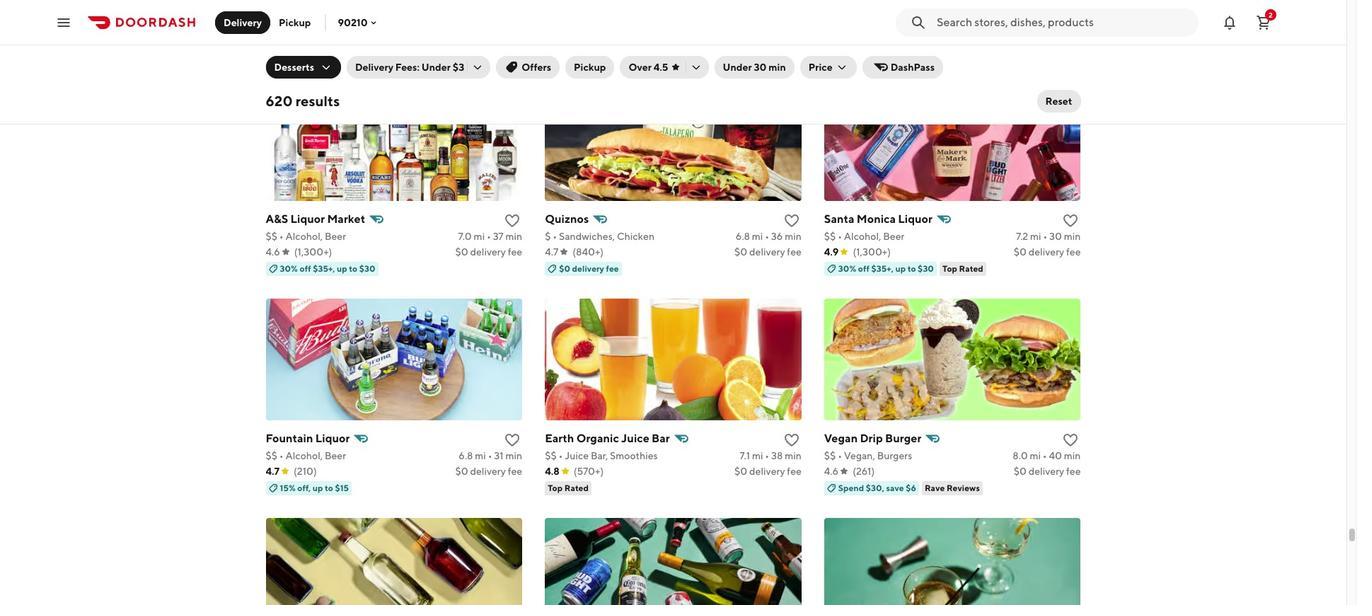 Task type: locate. For each thing, give the bounding box(es) containing it.
$​0 delivery fee
[[1014, 25, 1081, 37], [455, 246, 522, 257], [735, 246, 802, 257], [1014, 246, 1081, 257], [455, 465, 522, 477], [735, 465, 802, 477], [1014, 465, 1081, 477]]

under inside button
[[723, 62, 752, 73]]

0 horizontal spatial (1,300+)
[[294, 246, 332, 257]]

$35+, down a&s liquor market
[[313, 263, 335, 274]]

click to add this store to your saved list image for vegan drip burger
[[1063, 431, 1080, 448]]

0 horizontal spatial 4.6
[[266, 246, 280, 257]]

$​0 delivery fee for a&s liquor market
[[455, 246, 522, 257]]

to down santa monica liquor
[[908, 263, 916, 274]]

rave
[[925, 482, 945, 493]]

spend
[[839, 482, 864, 493]]

$​0 delivery fee down 6.8 mi • 36 min
[[735, 246, 802, 257]]

beer down santa monica liquor
[[883, 230, 905, 242]]

pickup button up desserts
[[270, 11, 319, 34]]

$30 down santa monica liquor
[[918, 263, 934, 274]]

liquor for fountain liquor
[[316, 431, 350, 445]]

juice for organic
[[621, 431, 650, 445]]

delivery down the (840+)
[[572, 263, 604, 274]]

pickup button left the over
[[566, 56, 615, 79]]

fee
[[1067, 25, 1081, 37], [508, 246, 522, 257], [787, 246, 802, 257], [1067, 246, 1081, 257], [606, 263, 619, 274], [508, 465, 522, 477], [787, 465, 802, 477], [1067, 465, 1081, 477]]

click to add this store to your saved list image up 6.8 mi • 36 min
[[783, 212, 800, 229]]

4.8 for (570+)
[[545, 465, 560, 477]]

pickup
[[279, 17, 311, 28], [574, 62, 606, 73]]

alcohol, up price button
[[844, 10, 881, 21]]

1 vertical spatial top
[[548, 482, 563, 493]]

30 left "price"
[[754, 62, 767, 73]]

mi
[[1031, 10, 1042, 21], [474, 230, 485, 242], [752, 230, 763, 242], [1030, 230, 1041, 242], [475, 450, 486, 461], [752, 450, 763, 461], [1030, 450, 1041, 461]]

smoothies
[[610, 450, 658, 461]]

pickup button
[[270, 11, 319, 34], [566, 56, 615, 79]]

0 vertical spatial 4.6
[[266, 246, 280, 257]]

fee down 7.2 mi • 30 min
[[1067, 246, 1081, 257]]

1 horizontal spatial (1,300+)
[[853, 246, 891, 257]]

$​0 down 7.2
[[1014, 246, 1027, 257]]

$
[[545, 230, 551, 242]]

15%
[[280, 482, 296, 493]]

1 vertical spatial 36
[[771, 230, 783, 242]]

4.8 left (487) at the left
[[266, 27, 280, 38]]

$​0 down 7.0
[[455, 246, 468, 257]]

delivery down 6.8 mi • 31 min
[[470, 465, 506, 477]]

1 horizontal spatial rated
[[959, 263, 984, 274]]

2 under from the left
[[723, 62, 752, 73]]

mi for santa monica liquor
[[1030, 230, 1041, 242]]

to
[[349, 44, 358, 54], [349, 263, 358, 274], [908, 263, 916, 274], [325, 482, 333, 493]]

click to add this store to your saved list image
[[504, 212, 521, 229], [504, 431, 521, 448], [783, 431, 800, 448]]

$$ down a&s
[[266, 230, 277, 242]]

1 horizontal spatial pickup button
[[566, 56, 615, 79]]

beer up dashpass button
[[883, 10, 905, 21]]

36
[[1051, 10, 1062, 21], [771, 230, 783, 242]]

0 vertical spatial 4.8
[[266, 27, 280, 38]]

$​0 delivery fee for vegan drip burger
[[1014, 465, 1081, 477]]

0 horizontal spatial juice
[[565, 450, 589, 461]]

$​0 delivery fee down 7.1 mi • 38 min
[[735, 465, 802, 477]]

fee for santa monica liquor
[[1067, 246, 1081, 257]]

0 horizontal spatial top rated
[[548, 482, 589, 493]]

37
[[493, 230, 504, 242]]

fee down 7.0 mi • 37 min at the top left of page
[[508, 246, 522, 257]]

$$ down fountain
[[266, 450, 277, 461]]

1 horizontal spatial 6.8
[[736, 230, 750, 242]]

(487)
[[294, 27, 318, 38]]

click to add this store to your saved list image for market
[[504, 212, 521, 229]]

0 vertical spatial pickup button
[[270, 11, 319, 34]]

dashpass
[[891, 62, 935, 73]]

$$
[[824, 10, 836, 21], [266, 11, 277, 22], [266, 230, 277, 242], [824, 230, 836, 242], [266, 450, 277, 461], [545, 450, 557, 461], [824, 450, 836, 461]]

fee down 8.0 mi • 40 min
[[1067, 465, 1081, 477]]

$$ for fountain liquor
[[266, 450, 277, 461]]

delivery inside button
[[224, 17, 262, 28]]

$$ • alcohol, beer down monica
[[824, 230, 905, 242]]

0 vertical spatial 6.8
[[736, 230, 750, 242]]

6.8 for fountain liquor
[[459, 450, 473, 461]]

36 for 6.8 mi • 36 min
[[771, 230, 783, 242]]

click to add this store to your saved list image
[[1063, 0, 1080, 10], [783, 212, 800, 229], [1063, 212, 1080, 229], [1063, 431, 1080, 448]]

$​0 down 6.8 mi • 36 min
[[735, 246, 748, 257]]

0 horizontal spatial 6.8
[[459, 450, 473, 461]]

4.8 down earth
[[545, 465, 560, 477]]

1 horizontal spatial 30
[[1050, 230, 1062, 242]]

1 horizontal spatial under
[[723, 62, 752, 73]]

30% off $35+, up to $30 down santa monica liquor
[[839, 263, 934, 274]]

fee down 7.1 mi • 38 min
[[787, 465, 802, 477]]

0 vertical spatial 7.1
[[1019, 10, 1030, 21]]

top rated
[[943, 263, 984, 274], [548, 482, 589, 493]]

1 vertical spatial 7.1
[[740, 450, 750, 461]]

delivery for earth organic juice bar
[[749, 465, 785, 477]]

30%
[[280, 44, 298, 54], [280, 263, 298, 274], [839, 263, 857, 274]]

1 horizontal spatial 7.1
[[1019, 10, 1030, 21]]

$$ • alcohol, beer
[[824, 10, 905, 21], [266, 11, 346, 22], [266, 230, 346, 242], [824, 230, 905, 242], [266, 450, 346, 461]]

1 vertical spatial delivery
[[355, 62, 393, 73]]

8.0 mi • 40 min
[[1013, 450, 1081, 461]]

1 horizontal spatial juice
[[621, 431, 650, 445]]

$$ for santa monica liquor
[[824, 230, 836, 242]]

$​0 delivery fee down 7.0 mi • 37 min at the top left of page
[[455, 246, 522, 257]]

7.2 mi • 30 min
[[1016, 230, 1081, 242]]

$$ • alcohol, beer down a&s liquor market
[[266, 230, 346, 242]]

off
[[300, 44, 311, 54], [300, 263, 311, 274], [858, 263, 870, 274]]

delivery left (487) at the left
[[224, 17, 262, 28]]

1 vertical spatial juice
[[565, 450, 589, 461]]

mi for vegan drip burger
[[1030, 450, 1041, 461]]

0 vertical spatial 30
[[754, 62, 767, 73]]

$​0 down 8.0
[[1014, 465, 1027, 477]]

0 vertical spatial top
[[943, 263, 958, 274]]

$35+,
[[313, 44, 335, 54], [313, 263, 335, 274], [872, 263, 894, 274]]

delivery
[[1029, 25, 1065, 37], [470, 246, 506, 257], [749, 246, 785, 257], [1029, 246, 1065, 257], [572, 263, 604, 274], [470, 465, 506, 477], [749, 465, 785, 477], [1029, 465, 1065, 477]]

delivery for vegan drip burger
[[1029, 465, 1065, 477]]

(1,300+)
[[294, 246, 332, 257], [853, 246, 891, 257]]

0 horizontal spatial rated
[[565, 482, 589, 493]]

up
[[337, 44, 347, 54], [337, 263, 347, 274], [896, 263, 906, 274], [313, 482, 323, 493]]

0 horizontal spatial top
[[548, 482, 563, 493]]

0 horizontal spatial 7.1
[[740, 450, 750, 461]]

$​0 delivery fee for fountain liquor
[[455, 465, 522, 477]]

$​0 delivery fee down 7.2 mi • 30 min
[[1014, 246, 1081, 257]]

2 (1,300+) from the left
[[853, 246, 891, 257]]

4.7 down $
[[545, 246, 559, 257]]

$30,
[[866, 482, 885, 493]]

$​0 down 6.8 mi • 31 min
[[455, 465, 468, 477]]

results
[[296, 93, 340, 109]]

burger
[[885, 431, 922, 445]]

0 horizontal spatial under
[[422, 62, 451, 73]]

delivery for santa monica liquor
[[1029, 246, 1065, 257]]

min for santa monica liquor
[[1064, 230, 1081, 242]]

$​0 delivery fee for quiznos
[[735, 246, 802, 257]]

$​0
[[1014, 25, 1027, 37], [455, 246, 468, 257], [735, 246, 748, 257], [1014, 246, 1027, 257], [455, 465, 468, 477], [735, 465, 748, 477], [1014, 465, 1027, 477]]

click to add this store to your saved list image for quiznos
[[783, 212, 800, 229]]

$30
[[359, 44, 376, 54], [359, 263, 376, 274], [918, 263, 934, 274]]

up down the market
[[337, 263, 347, 274]]

6.8
[[736, 230, 750, 242], [459, 450, 473, 461]]

juice for •
[[565, 450, 589, 461]]

$6
[[906, 482, 917, 493]]

1 vertical spatial rated
[[565, 482, 589, 493]]

1 horizontal spatial 4.8
[[545, 465, 560, 477]]

1 vertical spatial 4.8
[[545, 465, 560, 477]]

1 vertical spatial 4.6
[[824, 465, 839, 477]]

delivery left fees:
[[355, 62, 393, 73]]

0 horizontal spatial delivery
[[224, 17, 262, 28]]

mi for earth organic juice bar
[[752, 450, 763, 461]]

1 horizontal spatial 4.7
[[545, 246, 559, 257]]

1 horizontal spatial 36
[[1051, 10, 1062, 21]]

vegan,
[[844, 450, 875, 461]]

1 horizontal spatial 4.6
[[824, 465, 839, 477]]

1 vertical spatial 4.7
[[266, 465, 280, 477]]

santa
[[824, 212, 855, 226]]

$0
[[559, 263, 570, 274]]

alcohol,
[[844, 10, 881, 21], [286, 11, 323, 22], [286, 230, 323, 242], [844, 230, 881, 242], [286, 450, 323, 461]]

min for earth organic juice bar
[[785, 450, 802, 461]]

under 30 min
[[723, 62, 786, 73]]

0 vertical spatial 4.7
[[545, 246, 559, 257]]

price
[[809, 62, 833, 73]]

click to add this store to your saved list image up 7.2 mi • 30 min
[[1063, 212, 1080, 229]]

monica
[[857, 212, 896, 226]]

delivery down 7.1 mi • 38 min
[[749, 465, 785, 477]]

4.7 left (210)
[[266, 465, 280, 477]]

0 horizontal spatial 30
[[754, 62, 767, 73]]

up down santa monica liquor
[[896, 263, 906, 274]]

delivery down 6.8 mi • 36 min
[[749, 246, 785, 257]]

0 vertical spatial 36
[[1051, 10, 1062, 21]]

0 vertical spatial pickup
[[279, 17, 311, 28]]

4.6 up spend
[[824, 465, 839, 477]]

7.1
[[1019, 10, 1030, 21], [740, 450, 750, 461]]

pickup up desserts
[[279, 17, 311, 28]]

$$ • juice bar, smoothies
[[545, 450, 658, 461]]

1 horizontal spatial delivery
[[355, 62, 393, 73]]

click to add this store to your saved list image for juice
[[783, 431, 800, 448]]

reviews
[[947, 482, 980, 493]]

4.5
[[654, 62, 668, 73]]

$$ down vegan
[[824, 450, 836, 461]]

$$ down earth
[[545, 450, 557, 461]]

0 vertical spatial juice
[[621, 431, 650, 445]]

$$ for vegan drip burger
[[824, 450, 836, 461]]

pickup left the over
[[574, 62, 606, 73]]

alcohol, for santa monica liquor
[[844, 230, 881, 242]]

1 vertical spatial 6.8
[[459, 450, 473, 461]]

7.2
[[1016, 230, 1029, 242]]

beer down the market
[[325, 230, 346, 242]]

$​0 delivery fee down 8.0 mi • 40 min
[[1014, 465, 1081, 477]]

$30 down 90210 popup button
[[359, 44, 376, 54]]

delivery for a&s liquor market
[[470, 246, 506, 257]]

4.6
[[266, 246, 280, 257], [824, 465, 839, 477]]

30
[[754, 62, 767, 73], [1050, 230, 1062, 242]]

alcohol, down a&s liquor market
[[286, 230, 323, 242]]

delivery for fountain liquor
[[470, 465, 506, 477]]

4.6 down a&s
[[266, 246, 280, 257]]

off down a&s liquor market
[[300, 263, 311, 274]]

to down the market
[[349, 263, 358, 274]]

fee for quiznos
[[787, 246, 802, 257]]

4.8 for (487)
[[266, 27, 280, 38]]

beer for a&s liquor market
[[325, 230, 346, 242]]

$​0 delivery fee for earth organic juice bar
[[735, 465, 802, 477]]

1 horizontal spatial pickup
[[574, 62, 606, 73]]

30% down 4.9
[[839, 263, 857, 274]]

click to add this store to your saved list image up 8.0 mi • 40 min
[[1063, 431, 1080, 448]]

1 vertical spatial pickup
[[574, 62, 606, 73]]

click to add this store to your saved list image up 7.0 mi • 37 min at the top left of page
[[504, 212, 521, 229]]

off down monica
[[858, 263, 870, 274]]

click to add this store to your saved list image up 7.1 mi • 38 min
[[783, 431, 800, 448]]

$$ up 4.9
[[824, 230, 836, 242]]

alcohol, up (210)
[[286, 450, 323, 461]]

open menu image
[[55, 14, 72, 31]]

$​0 delivery fee down 6.8 mi • 31 min
[[455, 465, 522, 477]]

$3
[[453, 62, 464, 73]]

liquor right a&s
[[291, 212, 325, 226]]

under
[[422, 62, 451, 73], [723, 62, 752, 73]]

(840+)
[[573, 246, 604, 257]]

(1,300+) down monica
[[853, 246, 891, 257]]

juice up (570+)
[[565, 450, 589, 461]]

$$ • alcohol, beer for a&s liquor market
[[266, 230, 346, 242]]

delivery down 7.2 mi • 30 min
[[1029, 246, 1065, 257]]

$$ for earth organic juice bar
[[545, 450, 557, 461]]

$​0 for a&s liquor market
[[455, 246, 468, 257]]

offers
[[522, 62, 551, 73]]

earth organic juice bar
[[545, 431, 670, 445]]

liquor up (210)
[[316, 431, 350, 445]]

quiznos
[[545, 212, 589, 226]]

38
[[771, 450, 783, 461]]

30 right 7.2
[[1050, 230, 1062, 242]]

liquor right monica
[[898, 212, 933, 226]]

delivery down 7.0 mi • 37 min at the top left of page
[[470, 246, 506, 257]]

1 vertical spatial 30
[[1050, 230, 1062, 242]]

delivery down 8.0 mi • 40 min
[[1029, 465, 1065, 477]]

(261)
[[853, 465, 875, 477]]

0 horizontal spatial 4.7
[[266, 465, 280, 477]]

beer up desserts button
[[325, 11, 346, 22]]

earth
[[545, 431, 574, 445]]

min for quiznos
[[785, 230, 802, 242]]

1 (1,300+) from the left
[[294, 246, 332, 257]]

$15
[[335, 482, 349, 493]]

0 vertical spatial top rated
[[943, 263, 984, 274]]

over
[[629, 62, 652, 73]]

beer
[[883, 10, 905, 21], [325, 11, 346, 22], [325, 230, 346, 242], [883, 230, 905, 242], [325, 450, 346, 461]]

fee down 6.8 mi • 31 min
[[508, 465, 522, 477]]

0 horizontal spatial 36
[[771, 230, 783, 242]]

liquor for a&s liquor market
[[291, 212, 325, 226]]

over 4.5 button
[[620, 56, 709, 79]]

fee down 6.8 mi • 36 min
[[787, 246, 802, 257]]

beer down fountain liquor
[[325, 450, 346, 461]]

0 horizontal spatial 4.8
[[266, 27, 280, 38]]

mi for fountain liquor
[[475, 450, 486, 461]]

rave reviews
[[925, 482, 980, 493]]

6.8 mi • 36 min
[[736, 230, 802, 242]]

0 vertical spatial delivery
[[224, 17, 262, 28]]

4.7
[[545, 246, 559, 257], [266, 465, 280, 477]]

$​0 down 7.1 mi • 36 min
[[1014, 25, 1027, 37]]

$​0 down 7.1 mi • 38 min
[[735, 465, 748, 477]]

juice up smoothies at the bottom of the page
[[621, 431, 650, 445]]

$35+, down (487) at the left
[[313, 44, 335, 54]]

30 inside button
[[754, 62, 767, 73]]

bar
[[652, 431, 670, 445]]

(1,300+) for monica
[[853, 246, 891, 257]]

beer for santa monica liquor
[[883, 230, 905, 242]]

delivery
[[224, 17, 262, 28], [355, 62, 393, 73]]

reset button
[[1037, 90, 1081, 113]]



Task type: describe. For each thing, give the bounding box(es) containing it.
mi for a&s liquor market
[[474, 230, 485, 242]]

7.0
[[458, 230, 472, 242]]

$35+, down santa monica liquor
[[872, 263, 894, 274]]

7.1 mi • 36 min
[[1019, 10, 1081, 21]]

vegan drip burger
[[824, 431, 922, 445]]

1 under from the left
[[422, 62, 451, 73]]

vegan
[[824, 431, 858, 445]]

$$ up price button
[[824, 10, 836, 21]]

30% off $35+, up to $30 down (487) at the left
[[280, 44, 376, 54]]

delivery down 7.1 mi • 36 min
[[1029, 25, 1065, 37]]

fee for vegan drip burger
[[1067, 465, 1081, 477]]

$​0 for santa monica liquor
[[1014, 246, 1027, 257]]

fountain liquor
[[266, 431, 350, 445]]

(210)
[[294, 465, 317, 477]]

delivery fees: under $3
[[355, 62, 464, 73]]

delivery for delivery
[[224, 17, 262, 28]]

(570+)
[[574, 465, 604, 477]]

min inside button
[[769, 62, 786, 73]]

dashpass button
[[862, 56, 943, 79]]

organic
[[577, 431, 619, 445]]

7.1 mi • 38 min
[[740, 450, 802, 461]]

alcohol, for fountain liquor
[[286, 450, 323, 461]]

a&s
[[266, 212, 288, 226]]

delivery for delivery fees: under $3
[[355, 62, 393, 73]]

up down 90210
[[337, 44, 347, 54]]

over 4.5
[[629, 62, 668, 73]]

0 horizontal spatial pickup
[[279, 17, 311, 28]]

min for fountain liquor
[[506, 450, 522, 461]]

8.0
[[1013, 450, 1028, 461]]

a&s liquor market
[[266, 212, 365, 226]]

36 for 7.1 mi • 36 min
[[1051, 10, 1062, 21]]

4.7 for quiznos
[[545, 246, 559, 257]]

market
[[327, 212, 365, 226]]

$$ • alcohol, beer up price button
[[824, 10, 905, 21]]

2
[[1269, 10, 1273, 19]]

2 button
[[1250, 8, 1278, 36]]

save
[[886, 482, 904, 493]]

click to add this store to your saved list image up 'store search: begin typing to search for stores available on doordash' text box
[[1063, 0, 1080, 10]]

santa monica liquor
[[824, 212, 933, 226]]

fee down 7.1 mi • 36 min
[[1067, 25, 1081, 37]]

desserts
[[274, 62, 314, 73]]

off down (487) at the left
[[300, 44, 311, 54]]

notification bell image
[[1222, 14, 1239, 31]]

beer for fountain liquor
[[325, 450, 346, 461]]

delivery for quiznos
[[749, 246, 785, 257]]

620 results
[[266, 93, 340, 109]]

$​0 for vegan drip burger
[[1014, 465, 1027, 477]]

(1,300+) for liquor
[[294, 246, 332, 257]]

chicken
[[617, 230, 655, 242]]

0 horizontal spatial pickup button
[[270, 11, 319, 34]]

burgers
[[877, 450, 912, 461]]

min for a&s liquor market
[[506, 230, 522, 242]]

4.7 for fountain liquor
[[266, 465, 280, 477]]

90210 button
[[338, 17, 379, 28]]

6.8 for quiznos
[[736, 230, 750, 242]]

620
[[266, 93, 293, 109]]

30% down a&s
[[280, 263, 298, 274]]

fee for fountain liquor
[[508, 465, 522, 477]]

bar,
[[591, 450, 608, 461]]

1 vertical spatial top rated
[[548, 482, 589, 493]]

7.1 for 7.1 mi • 36 min
[[1019, 10, 1030, 21]]

fees:
[[395, 62, 420, 73]]

4.6 for vegan drip burger
[[824, 465, 839, 477]]

7.0 mi • 37 min
[[458, 230, 522, 242]]

4.6 for a&s liquor market
[[266, 246, 280, 257]]

$0 delivery fee
[[559, 263, 619, 274]]

15% off, up to $15
[[280, 482, 349, 493]]

drip
[[860, 431, 883, 445]]

alcohol, for a&s liquor market
[[286, 230, 323, 242]]

offers button
[[496, 56, 560, 79]]

click to add this store to your saved list image up 6.8 mi • 31 min
[[504, 431, 521, 448]]

to down 90210
[[349, 44, 358, 54]]

to left $15
[[325, 482, 333, 493]]

up right off,
[[313, 482, 323, 493]]

price button
[[800, 56, 857, 79]]

$$ for a&s liquor market
[[266, 230, 277, 242]]

31
[[494, 450, 504, 461]]

fee for a&s liquor market
[[508, 246, 522, 257]]

$$ • alcohol, beer up (487) at the left
[[266, 11, 346, 22]]

$​0 for quiznos
[[735, 246, 748, 257]]

7.1 for 7.1 mi • 38 min
[[740, 450, 750, 461]]

6.8 mi • 31 min
[[459, 450, 522, 461]]

under 30 min button
[[714, 56, 795, 79]]

30% up desserts
[[280, 44, 298, 54]]

$30 down the market
[[359, 263, 376, 274]]

desserts button
[[266, 56, 341, 79]]

$​0 delivery fee for santa monica liquor
[[1014, 246, 1081, 257]]

min for vegan drip burger
[[1064, 450, 1081, 461]]

reset
[[1046, 96, 1073, 107]]

click to add this store to your saved list image for santa monica liquor
[[1063, 212, 1080, 229]]

off,
[[297, 482, 311, 493]]

40
[[1049, 450, 1062, 461]]

fee down $ • sandwiches, chicken
[[606, 263, 619, 274]]

mi for quiznos
[[752, 230, 763, 242]]

4.9
[[824, 246, 839, 257]]

0 vertical spatial rated
[[959, 263, 984, 274]]

$$ up desserts
[[266, 11, 277, 22]]

Store search: begin typing to search for stores available on DoorDash text field
[[937, 15, 1190, 30]]

1 horizontal spatial top
[[943, 263, 958, 274]]

$$ • alcohol, beer for fountain liquor
[[266, 450, 346, 461]]

30% off $35+, up to $30 down a&s liquor market
[[280, 263, 376, 274]]

$ • sandwiches, chicken
[[545, 230, 655, 242]]

$$ • vegan, burgers
[[824, 450, 912, 461]]

3 items, open order cart image
[[1255, 14, 1272, 31]]

delivery button
[[215, 11, 270, 34]]

fee for earth organic juice bar
[[787, 465, 802, 477]]

fountain
[[266, 431, 313, 445]]

sandwiches,
[[559, 230, 615, 242]]

$$ • alcohol, beer for santa monica liquor
[[824, 230, 905, 242]]

1 horizontal spatial top rated
[[943, 263, 984, 274]]

$​0 for fountain liquor
[[455, 465, 468, 477]]

spend $30, save $6
[[839, 482, 917, 493]]

alcohol, up (487) at the left
[[286, 11, 323, 22]]

90210
[[338, 17, 368, 28]]

$​0 delivery fee down 7.1 mi • 36 min
[[1014, 25, 1081, 37]]

1 vertical spatial pickup button
[[566, 56, 615, 79]]

$​0 for earth organic juice bar
[[735, 465, 748, 477]]



Task type: vqa. For each thing, say whether or not it's contained in the screenshot.
Garlic to the right
no



